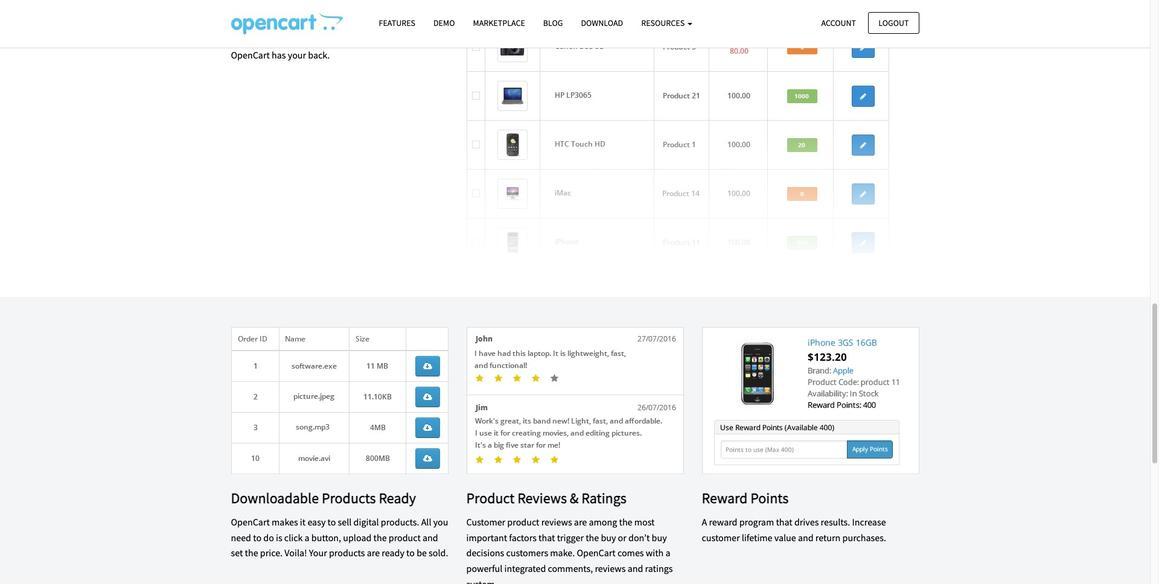 Task type: vqa. For each thing, say whether or not it's contained in the screenshot.
ADMINISTRATOR DASHBOARD image
no



Task type: locate. For each thing, give the bounding box(es) containing it.
product down products.
[[389, 532, 421, 544]]

1 vertical spatial a
[[666, 548, 671, 560]]

opencart up comments,
[[577, 548, 616, 560]]

lifetime
[[742, 532, 773, 544]]

program
[[740, 517, 775, 529]]

0 horizontal spatial or
[[352, 33, 360, 45]]

and
[[423, 532, 438, 544], [799, 532, 814, 544], [628, 563, 644, 575]]

are inside the 'opencart makes it easy to sell digital products. all you need to do is click a button, upload the product and set the price. voila! your products are ready to be sold.'
[[367, 548, 380, 560]]

products
[[329, 548, 365, 560]]

that up make.
[[539, 532, 555, 544]]

the left most
[[619, 517, 633, 529]]

comments,
[[548, 563, 593, 575]]

2 buy from the left
[[652, 532, 667, 544]]

want
[[297, 33, 317, 45]]

easy
[[308, 517, 326, 529]]

0 horizontal spatial you
[[280, 33, 295, 45]]

1 left the 'features' link
[[362, 33, 367, 45]]

that up value
[[776, 517, 793, 529]]

a reward program that drives results. increase customer lifetime value and return purchases.
[[702, 517, 887, 544]]

0 vertical spatial reviews
[[542, 517, 572, 529]]

1 vertical spatial or
[[618, 532, 627, 544]]

0 horizontal spatial 000
[[369, 33, 383, 45]]

it
[[300, 517, 306, 529]]

sell up upload
[[338, 517, 352, 529]]

0 vertical spatial product
[[508, 517, 540, 529]]

you right "if"
[[280, 33, 295, 45]]

a
[[702, 517, 708, 529]]

2 horizontal spatial and
[[799, 532, 814, 544]]

a inside the 'opencart makes it easy to sell digital products. all you need to do is click a button, upload the product and set the price. voila! your products are ready to be sold.'
[[305, 532, 310, 544]]

the up ready
[[374, 532, 387, 544]]

buy up with
[[652, 532, 667, 544]]

make.
[[551, 548, 575, 560]]

1 vertical spatial you
[[434, 517, 449, 529]]

the
[[619, 517, 633, 529], [374, 532, 387, 544], [586, 532, 599, 544], [245, 548, 258, 560]]

your
[[288, 49, 306, 61]]

1 right 'want'
[[345, 33, 350, 45]]

don't
[[629, 532, 650, 544]]

or left don't at right bottom
[[618, 532, 627, 544]]

1 horizontal spatial that
[[776, 517, 793, 529]]

0 horizontal spatial buy
[[601, 532, 616, 544]]

need
[[231, 532, 251, 544]]

1 vertical spatial are
[[367, 548, 380, 560]]

0 horizontal spatial that
[[539, 532, 555, 544]]

2 vertical spatial opencart
[[577, 548, 616, 560]]

are up trigger
[[574, 517, 587, 529]]

buy
[[601, 532, 616, 544], [652, 532, 667, 544]]

1 1 from the left
[[345, 33, 350, 45]]

sell
[[329, 33, 343, 45], [338, 517, 352, 529]]

2 1 from the left
[[362, 33, 367, 45]]

are left ready
[[367, 548, 380, 560]]

a right with
[[666, 548, 671, 560]]

and down comes
[[628, 563, 644, 575]]

0 vertical spatial that
[[776, 517, 793, 529]]

0 horizontal spatial are
[[367, 548, 380, 560]]

ratings
[[582, 489, 627, 508]]

opencart down matter
[[231, 49, 270, 61]]

1 horizontal spatial you
[[434, 517, 449, 529]]

1 horizontal spatial or
[[618, 532, 627, 544]]

logout
[[879, 17, 909, 28]]

if
[[273, 33, 278, 45]]

products,
[[401, 33, 440, 45]]

unlimited products image
[[467, 0, 890, 267]]

resources
[[642, 18, 687, 28]]

marketplace link
[[464, 13, 535, 34]]

2 000 from the left
[[385, 33, 400, 45]]

or left the 'features' link
[[352, 33, 360, 45]]

most
[[635, 517, 655, 529]]

to left be
[[407, 548, 415, 560]]

that
[[776, 517, 793, 529], [539, 532, 555, 544]]

product up factors at the bottom left
[[508, 517, 540, 529]]

to
[[319, 33, 327, 45], [328, 517, 336, 529], [253, 532, 262, 544], [407, 548, 415, 560]]

0 horizontal spatial product
[[389, 532, 421, 544]]

customer product reviews are among the most important factors that trigger the buy or don't buy decisions customers make. opencart comes with a powerful integrated comments, reviews and ratings system.
[[467, 517, 673, 585]]

that inside a reward program that drives results. increase customer lifetime value and return purchases.
[[776, 517, 793, 529]]

you right the "all"
[[434, 517, 449, 529]]

reviews down comes
[[595, 563, 626, 575]]

reviews
[[542, 517, 572, 529], [595, 563, 626, 575]]

account
[[822, 17, 857, 28]]

0 vertical spatial a
[[305, 532, 310, 544]]

a
[[305, 532, 310, 544], [666, 548, 671, 560]]

0 vertical spatial or
[[352, 33, 360, 45]]

increase
[[853, 517, 887, 529]]

return
[[816, 532, 841, 544]]

0 horizontal spatial 1
[[345, 33, 350, 45]]

buy down among
[[601, 532, 616, 544]]

ready
[[382, 548, 405, 560]]

you inside the 'opencart makes it easy to sell digital products. all you need to do is click a button, upload the product and set the price. voila! your products are ready to be sold.'
[[434, 517, 449, 529]]

0 horizontal spatial and
[[423, 532, 438, 544]]

ready
[[379, 489, 416, 508]]

and down the "all"
[[423, 532, 438, 544]]

opencart makes it easy to sell digital products. all you need to do is click a button, upload the product and set the price. voila! your products are ready to be sold.
[[231, 517, 449, 560]]

account link
[[812, 12, 867, 34]]

0 horizontal spatial a
[[305, 532, 310, 544]]

your
[[309, 548, 327, 560]]

button,
[[312, 532, 341, 544]]

opencart
[[231, 49, 270, 61], [231, 517, 270, 529], [577, 548, 616, 560]]

product
[[508, 517, 540, 529], [389, 532, 421, 544]]

1 vertical spatial sell
[[338, 517, 352, 529]]

1 vertical spatial product
[[389, 532, 421, 544]]

you inside no matter if you want to sell 1 or 1 000 000 products, opencart has your back.
[[280, 33, 295, 45]]

1
[[345, 33, 350, 45], [362, 33, 367, 45]]

000
[[369, 33, 383, 45], [385, 33, 400, 45]]

0 horizontal spatial reviews
[[542, 517, 572, 529]]

decisions
[[467, 548, 505, 560]]

1 vertical spatial opencart
[[231, 517, 270, 529]]

are
[[574, 517, 587, 529], [367, 548, 380, 560]]

1 horizontal spatial 1
[[362, 33, 367, 45]]

system.
[[467, 579, 497, 585]]

do
[[264, 532, 274, 544]]

trigger
[[557, 532, 584, 544]]

makes
[[272, 517, 298, 529]]

integrated
[[505, 563, 546, 575]]

to up back.
[[319, 33, 327, 45]]

or
[[352, 33, 360, 45], [618, 532, 627, 544]]

a right "click"
[[305, 532, 310, 544]]

marketplace
[[473, 18, 525, 28]]

resources link
[[633, 13, 702, 34]]

no
[[231, 33, 243, 45]]

0 vertical spatial sell
[[329, 33, 343, 45]]

product inside the 'opencart makes it easy to sell digital products. all you need to do is click a button, upload the product and set the price. voila! your products are ready to be sold.'
[[389, 532, 421, 544]]

or inside no matter if you want to sell 1 or 1 000 000 products, opencart has your back.
[[352, 33, 360, 45]]

are inside customer product reviews are among the most important factors that trigger the buy or don't buy decisions customers make. opencart comes with a powerful integrated comments, reviews and ratings system.
[[574, 517, 587, 529]]

1 horizontal spatial product
[[508, 517, 540, 529]]

1 horizontal spatial and
[[628, 563, 644, 575]]

reviews up trigger
[[542, 517, 572, 529]]

sell inside the 'opencart makes it easy to sell digital products. all you need to do is click a button, upload the product and set the price. voila! your products are ready to be sold.'
[[338, 517, 352, 529]]

1 horizontal spatial reviews
[[595, 563, 626, 575]]

products
[[322, 489, 376, 508]]

and down drives
[[799, 532, 814, 544]]

downloadable
[[231, 489, 319, 508]]

0 vertical spatial you
[[280, 33, 295, 45]]

opencart up need
[[231, 517, 270, 529]]

product inside customer product reviews are among the most important factors that trigger the buy or don't buy decisions customers make. opencart comes with a powerful integrated comments, reviews and ratings system.
[[508, 517, 540, 529]]

and inside the 'opencart makes it easy to sell digital products. all you need to do is click a button, upload the product and set the price. voila! your products are ready to be sold.'
[[423, 532, 438, 544]]

1 horizontal spatial buy
[[652, 532, 667, 544]]

0 vertical spatial are
[[574, 517, 587, 529]]

1 horizontal spatial 000
[[385, 33, 400, 45]]

factors
[[509, 532, 537, 544]]

you
[[280, 33, 295, 45], [434, 517, 449, 529]]

a inside customer product reviews are among the most important factors that trigger the buy or don't buy decisions customers make. opencart comes with a powerful integrated comments, reviews and ratings system.
[[666, 548, 671, 560]]

1 horizontal spatial a
[[666, 548, 671, 560]]

0 vertical spatial opencart
[[231, 49, 270, 61]]

1 horizontal spatial are
[[574, 517, 587, 529]]

product reviews & ratings
[[467, 489, 627, 508]]

sell up back.
[[329, 33, 343, 45]]

1 vertical spatial that
[[539, 532, 555, 544]]



Task type: describe. For each thing, give the bounding box(es) containing it.
1 buy from the left
[[601, 532, 616, 544]]

reward
[[709, 517, 738, 529]]

and inside a reward program that drives results. increase customer lifetime value and return purchases.
[[799, 532, 814, 544]]

important
[[467, 532, 508, 544]]

voila!
[[285, 548, 307, 560]]

customer
[[467, 517, 506, 529]]

no matter if you want to sell 1 or 1 000 000 products, opencart has your back.
[[231, 33, 440, 61]]

ratings
[[646, 563, 673, 575]]

the right the set
[[245, 548, 258, 560]]

blog link
[[535, 13, 572, 34]]

reward points
[[702, 489, 789, 508]]

logout link
[[869, 12, 920, 34]]

value
[[775, 532, 797, 544]]

features link
[[370, 13, 425, 34]]

sell inside no matter if you want to sell 1 or 1 000 000 products, opencart has your back.
[[329, 33, 343, 45]]

blog
[[544, 18, 563, 28]]

that inside customer product reviews are among the most important factors that trigger the buy or don't buy decisions customers make. opencart comes with a powerful integrated comments, reviews and ratings system.
[[539, 532, 555, 544]]

downloadable products ready image
[[231, 327, 449, 475]]

opencart inside customer product reviews are among the most important factors that trigger the buy or don't buy decisions customers make. opencart comes with a powerful integrated comments, reviews and ratings system.
[[577, 548, 616, 560]]

features
[[379, 18, 416, 28]]

or inside customer product reviews are among the most important factors that trigger the buy or don't buy decisions customers make. opencart comes with a powerful integrated comments, reviews and ratings system.
[[618, 532, 627, 544]]

opencart - features image
[[231, 13, 343, 34]]

set
[[231, 548, 243, 560]]

upload
[[343, 532, 372, 544]]

1 vertical spatial reviews
[[595, 563, 626, 575]]

to inside no matter if you want to sell 1 or 1 000 000 products, opencart has your back.
[[319, 33, 327, 45]]

reviews
[[518, 489, 567, 508]]

digital
[[354, 517, 379, 529]]

click
[[284, 532, 303, 544]]

back.
[[308, 49, 330, 61]]

drives
[[795, 517, 819, 529]]

price.
[[260, 548, 283, 560]]

sold.
[[429, 548, 449, 560]]

demo
[[434, 18, 455, 28]]

points
[[751, 489, 789, 508]]

the down among
[[586, 532, 599, 544]]

products.
[[381, 517, 420, 529]]

&
[[570, 489, 579, 508]]

product reviews & retings image
[[467, 327, 684, 475]]

all
[[421, 517, 432, 529]]

purchases.
[[843, 532, 887, 544]]

with
[[646, 548, 664, 560]]

customer
[[702, 532, 740, 544]]

powerful
[[467, 563, 503, 575]]

opencart inside no matter if you want to sell 1 or 1 000 000 products, opencart has your back.
[[231, 49, 270, 61]]

reward points image
[[702, 327, 920, 475]]

be
[[417, 548, 427, 560]]

is
[[276, 532, 283, 544]]

download
[[581, 18, 624, 28]]

reward
[[702, 489, 748, 508]]

to right the easy
[[328, 517, 336, 529]]

demo link
[[425, 13, 464, 34]]

download link
[[572, 13, 633, 34]]

product
[[467, 489, 515, 508]]

results.
[[821, 517, 851, 529]]

matter
[[244, 33, 271, 45]]

has
[[272, 49, 286, 61]]

among
[[589, 517, 618, 529]]

opencart inside the 'opencart makes it easy to sell digital products. all you need to do is click a button, upload the product and set the price. voila! your products are ready to be sold.'
[[231, 517, 270, 529]]

comes
[[618, 548, 644, 560]]

downloadable products ready
[[231, 489, 416, 508]]

and inside customer product reviews are among the most important factors that trigger the buy or don't buy decisions customers make. opencart comes with a powerful integrated comments, reviews and ratings system.
[[628, 563, 644, 575]]

to left do
[[253, 532, 262, 544]]

customers
[[507, 548, 549, 560]]

1 000 from the left
[[369, 33, 383, 45]]



